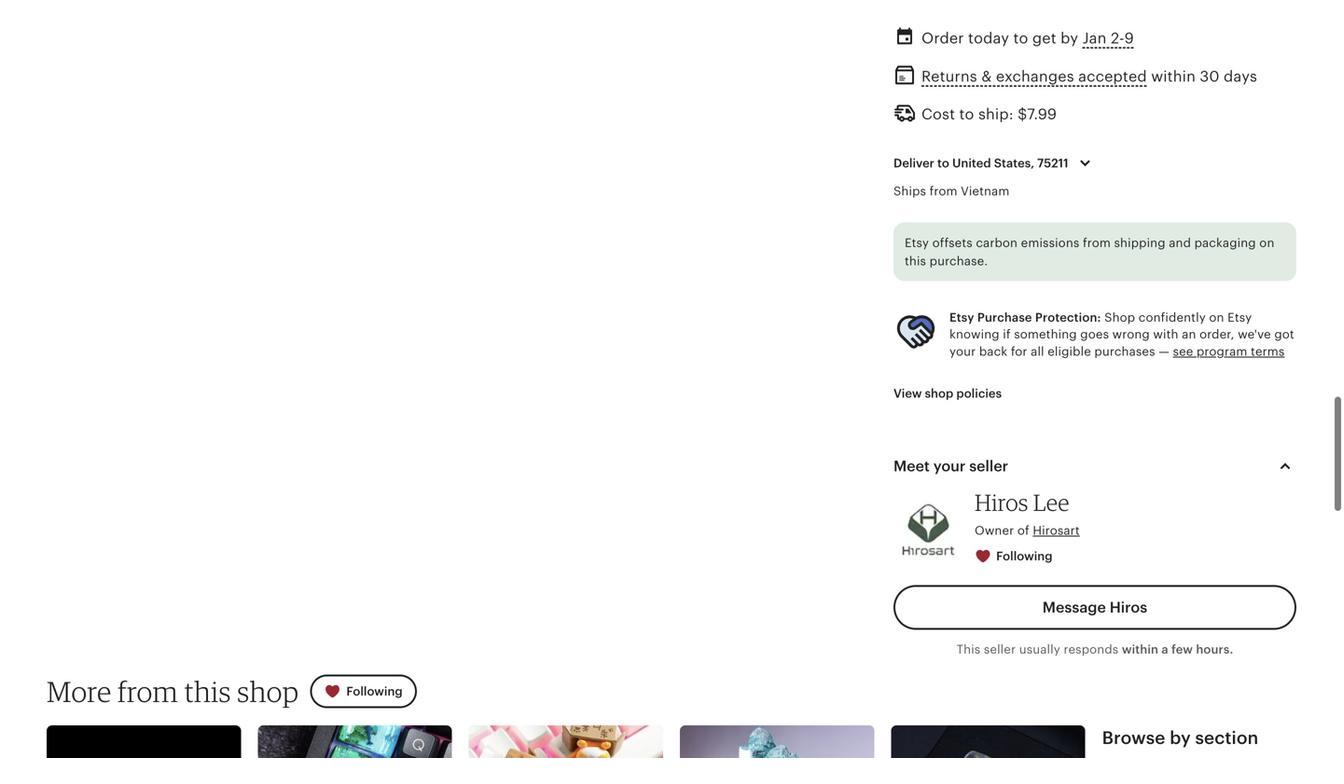 Task type: vqa. For each thing, say whether or not it's contained in the screenshot.
on inside Shop Confidently On Etsy Knowing If Something Goes Wrong With An Order, We'Ve Got Your Back For All Eligible Purchases —
yes



Task type: describe. For each thing, give the bounding box(es) containing it.
following for the topmost following button
[[996, 549, 1053, 563]]

policies
[[957, 387, 1002, 401]]

see
[[1173, 345, 1194, 359]]

your inside dropdown button
[[934, 458, 966, 475]]

view shop policies button
[[880, 377, 1016, 411]]

etsy for etsy offsets carbon emissions from shipping and packaging on this purchase.
[[905, 236, 929, 250]]

emissions
[[1021, 236, 1080, 250]]

hiros lee owner of hirosart
[[975, 489, 1080, 538]]

hiros lee image
[[894, 494, 964, 564]]

hirosart
[[1033, 524, 1080, 538]]

9
[[1125, 30, 1134, 47]]

more
[[47, 675, 112, 709]]

purchase
[[978, 311, 1032, 325]]

an
[[1182, 328, 1196, 342]]

carbon
[[976, 236, 1018, 250]]

returns & exchanges accepted within 30 days
[[922, 68, 1258, 85]]

days
[[1224, 68, 1258, 85]]

vietnam
[[961, 184, 1010, 198]]

goes
[[1081, 328, 1109, 342]]

0 vertical spatial to
[[1014, 30, 1028, 47]]

1 vertical spatial following button
[[310, 675, 417, 709]]

—
[[1159, 345, 1170, 359]]

cute cat keycaps, backlit kitty keycap , kitty resin artisan keycap for mechanical keyboard, kitten in box keycap, cute kitty keycap, gifts image
[[469, 726, 663, 758]]

for
[[1011, 345, 1028, 359]]

within for 30
[[1151, 68, 1196, 85]]

hiros inside the message hiros button
[[1110, 599, 1148, 616]]

0 vertical spatial following button
[[961, 540, 1069, 574]]

etsy purchase protection:
[[950, 311, 1101, 325]]

if
[[1003, 328, 1011, 342]]

$
[[1018, 106, 1027, 123]]

hirosart link
[[1033, 524, 1080, 538]]

of
[[1018, 524, 1030, 538]]

following for bottommost following button
[[346, 685, 403, 699]]

get
[[1033, 30, 1057, 47]]

exchanges
[[996, 68, 1074, 85]]

hours.
[[1196, 643, 1234, 657]]

a
[[1162, 643, 1169, 657]]

1 vertical spatial shop
[[237, 675, 299, 709]]

hammerhead shark and diver resin night light epoxy and wooden lamp epoxy resin wood rustic creative handmade furniture and decor image
[[680, 726, 874, 758]]

confidently
[[1139, 311, 1206, 325]]

cheese resin keycap, cheese artisan keycap for esc, cheese backspace keycap, cheese spacebar, food lover gift, gift for him image
[[47, 726, 241, 758]]

shop confidently on etsy knowing if something goes wrong with an order, we've got your back for all eligible purchases —
[[950, 311, 1295, 359]]

terms
[[1251, 345, 1285, 359]]

shop
[[1105, 311, 1136, 325]]

returns
[[922, 68, 977, 85]]

view
[[894, 387, 922, 401]]

this inside etsy offsets carbon emissions from shipping and packaging on this purchase.
[[905, 254, 926, 268]]

deliver to united states, 75211
[[894, 156, 1069, 170]]

ships
[[894, 184, 926, 198]]

75211
[[1038, 156, 1069, 170]]

program
[[1197, 345, 1248, 359]]

we've
[[1238, 328, 1271, 342]]

usually
[[1019, 643, 1061, 657]]

knowing
[[950, 328, 1000, 342]]

ships from vietnam
[[894, 184, 1010, 198]]

to for ship:
[[959, 106, 974, 123]]

etsy inside "shop confidently on etsy knowing if something goes wrong with an order, we've got your back for all eligible purchases —"
[[1228, 311, 1252, 325]]

all
[[1031, 345, 1045, 359]]

jan
[[1083, 30, 1107, 47]]

owner
[[975, 524, 1014, 538]]

more from this shop
[[47, 675, 299, 709]]

this seller usually responds within a few hours.
[[957, 643, 1234, 657]]

purchases
[[1095, 345, 1156, 359]]

order today to get by jan 2-9
[[922, 30, 1134, 47]]

got
[[1275, 328, 1295, 342]]

states,
[[994, 156, 1035, 170]]

etsy offsets carbon emissions from shipping and packaging on this purchase.
[[905, 236, 1275, 268]]

purchase.
[[930, 254, 988, 268]]

message hiros
[[1043, 599, 1148, 616]]

seller inside dropdown button
[[969, 458, 1009, 475]]

1 vertical spatial seller
[[984, 643, 1016, 657]]

1 horizontal spatial by
[[1170, 728, 1191, 748]]

ship:
[[979, 106, 1014, 123]]

protection:
[[1035, 311, 1101, 325]]



Task type: locate. For each thing, give the bounding box(es) containing it.
hiros
[[975, 489, 1029, 517], [1110, 599, 1148, 616]]

etsy left offsets
[[905, 236, 929, 250]]

this
[[905, 254, 926, 268], [184, 675, 231, 709]]

on right packaging
[[1260, 236, 1275, 250]]

meet your seller button
[[877, 444, 1313, 489]]

1 vertical spatial hiros
[[1110, 599, 1148, 616]]

0 vertical spatial following
[[996, 549, 1053, 563]]

message hiros button
[[894, 585, 1297, 630]]

1 horizontal spatial on
[[1260, 236, 1275, 250]]

from up cheese resin keycap, cheese artisan keycap for esc, cheese backspace keycap, cheese spacebar, food lover gift, gift for him image
[[118, 675, 178, 709]]

on inside etsy offsets carbon emissions from shipping and packaging on this purchase.
[[1260, 236, 1275, 250]]

1 horizontal spatial etsy
[[950, 311, 974, 325]]

within left a
[[1122, 643, 1159, 657]]

0 horizontal spatial on
[[1209, 311, 1224, 325]]

cost to ship: $ 7.99
[[922, 106, 1057, 123]]

and
[[1169, 236, 1191, 250]]

etsy for etsy purchase protection:
[[950, 311, 974, 325]]

hiros up 'owner'
[[975, 489, 1029, 517]]

see program terms link
[[1173, 345, 1285, 359]]

&
[[982, 68, 992, 85]]

0 horizontal spatial this
[[184, 675, 231, 709]]

0 horizontal spatial following
[[346, 685, 403, 699]]

within for a
[[1122, 643, 1159, 657]]

etsy
[[905, 236, 929, 250], [950, 311, 974, 325], [1228, 311, 1252, 325]]

order,
[[1200, 328, 1235, 342]]

1 horizontal spatial hiros
[[1110, 599, 1148, 616]]

to
[[1014, 30, 1028, 47], [959, 106, 974, 123], [938, 156, 950, 170]]

with
[[1153, 328, 1179, 342]]

0 vertical spatial your
[[950, 345, 976, 359]]

seller right this
[[984, 643, 1016, 657]]

from for ships from vietnam
[[930, 184, 958, 198]]

1 horizontal spatial shop
[[925, 387, 954, 401]]

within
[[1151, 68, 1196, 85], [1122, 643, 1159, 657]]

today
[[968, 30, 1009, 47]]

accepted
[[1079, 68, 1147, 85]]

to inside dropdown button
[[938, 156, 950, 170]]

within left 30
[[1151, 68, 1196, 85]]

1 vertical spatial following
[[346, 685, 403, 699]]

from right the 'ships'
[[930, 184, 958, 198]]

eligible
[[1048, 345, 1091, 359]]

meet
[[894, 458, 930, 475]]

by right get
[[1061, 30, 1079, 47]]

returns & exchanges accepted button
[[922, 63, 1147, 90]]

this left 'purchase.'
[[905, 254, 926, 268]]

1 horizontal spatial following
[[996, 549, 1053, 563]]

2-
[[1111, 30, 1125, 47]]

lee
[[1033, 489, 1070, 517]]

by right browse
[[1170, 728, 1191, 748]]

following button
[[961, 540, 1069, 574], [310, 675, 417, 709]]

etsy up we've
[[1228, 311, 1252, 325]]

this
[[957, 643, 981, 657]]

0 horizontal spatial following button
[[310, 675, 417, 709]]

1 horizontal spatial from
[[930, 184, 958, 198]]

message
[[1043, 599, 1106, 616]]

2 vertical spatial from
[[118, 675, 178, 709]]

hiros inside the hiros lee owner of hirosart
[[975, 489, 1029, 517]]

from for more from this shop
[[118, 675, 178, 709]]

0 vertical spatial this
[[905, 254, 926, 268]]

seller up the hiros lee owner of hirosart at the right of the page
[[969, 458, 1009, 475]]

view shop policies
[[894, 387, 1002, 401]]

1 vertical spatial by
[[1170, 728, 1191, 748]]

shop
[[925, 387, 954, 401], [237, 675, 299, 709]]

cost
[[922, 106, 955, 123]]

order
[[922, 30, 964, 47]]

your down knowing
[[950, 345, 976, 359]]

1 vertical spatial from
[[1083, 236, 1111, 250]]

browse by section
[[1102, 728, 1259, 748]]

on up "order,"
[[1209, 311, 1224, 325]]

wrong
[[1113, 328, 1150, 342]]

0 vertical spatial hiros
[[975, 489, 1029, 517]]

1 horizontal spatial to
[[959, 106, 974, 123]]

0 vertical spatial seller
[[969, 458, 1009, 475]]

from inside etsy offsets carbon emissions from shipping and packaging on this purchase.
[[1083, 236, 1111, 250]]

0 horizontal spatial to
[[938, 156, 950, 170]]

0 vertical spatial within
[[1151, 68, 1196, 85]]

on inside "shop confidently on etsy knowing if something goes wrong with an order, we've got your back for all eligible purchases —"
[[1209, 311, 1224, 325]]

etsy inside etsy offsets carbon emissions from shipping and packaging on this purchase.
[[905, 236, 929, 250]]

packaging
[[1195, 236, 1256, 250]]

see program terms
[[1173, 345, 1285, 359]]

0 vertical spatial shop
[[925, 387, 954, 401]]

1 vertical spatial within
[[1122, 643, 1159, 657]]

section
[[1195, 728, 1259, 748]]

1 vertical spatial your
[[934, 458, 966, 475]]

0 vertical spatial from
[[930, 184, 958, 198]]

0 horizontal spatial by
[[1061, 30, 1079, 47]]

from
[[930, 184, 958, 198], [1083, 236, 1111, 250], [118, 675, 178, 709]]

0 horizontal spatial etsy
[[905, 236, 929, 250]]

few
[[1172, 643, 1193, 657]]

responds
[[1064, 643, 1119, 657]]

deliver
[[894, 156, 935, 170]]

7.99
[[1027, 106, 1057, 123]]

your inside "shop confidently on etsy knowing if something goes wrong with an order, we've got your back for all eligible purchases —"
[[950, 345, 976, 359]]

1 vertical spatial this
[[184, 675, 231, 709]]

0 horizontal spatial from
[[118, 675, 178, 709]]

shop inside button
[[925, 387, 954, 401]]

jan 2-9 button
[[1083, 25, 1134, 52]]

to right cost
[[959, 106, 974, 123]]

0 vertical spatial on
[[1260, 236, 1275, 250]]

2 horizontal spatial from
[[1083, 236, 1111, 250]]

1 horizontal spatial this
[[905, 254, 926, 268]]

30
[[1200, 68, 1220, 85]]

this up cheese resin keycap, cheese artisan keycap for esc, cheese backspace keycap, cheese spacebar, food lover gift, gift for him image
[[184, 675, 231, 709]]

1 vertical spatial on
[[1209, 311, 1224, 325]]

meet your seller
[[894, 458, 1009, 475]]

2 horizontal spatial to
[[1014, 30, 1028, 47]]

from left 'shipping'
[[1083, 236, 1111, 250]]

to for united
[[938, 156, 950, 170]]

to left get
[[1014, 30, 1028, 47]]

0 vertical spatial by
[[1061, 30, 1079, 47]]

united
[[952, 156, 991, 170]]

2 vertical spatial to
[[938, 156, 950, 170]]

on
[[1260, 236, 1275, 250], [1209, 311, 1224, 325]]

etsy up knowing
[[950, 311, 974, 325]]

0 horizontal spatial shop
[[237, 675, 299, 709]]

offsets
[[933, 236, 973, 250]]

1 vertical spatial to
[[959, 106, 974, 123]]

2 horizontal spatial etsy
[[1228, 311, 1252, 325]]

deliver to united states, 75211 button
[[880, 144, 1111, 183]]

your
[[950, 345, 976, 359], [934, 458, 966, 475]]

back
[[979, 345, 1008, 359]]

to left united
[[938, 156, 950, 170]]

shipping
[[1114, 236, 1166, 250]]

your right meet
[[934, 458, 966, 475]]

1 horizontal spatial following button
[[961, 540, 1069, 574]]

0 horizontal spatial hiros
[[975, 489, 1029, 517]]

hiros up this seller usually responds within a few hours.
[[1110, 599, 1148, 616]]

something
[[1014, 328, 1077, 342]]

seller
[[969, 458, 1009, 475], [984, 643, 1016, 657]]

browse
[[1102, 728, 1166, 748]]



